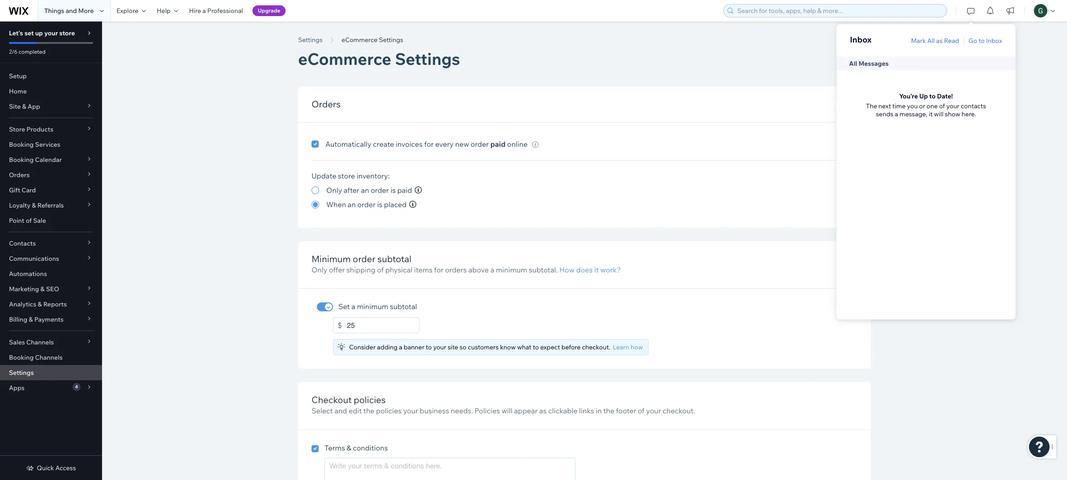 Task type: vqa. For each thing, say whether or not it's contained in the screenshot.
physical
yes



Task type: locate. For each thing, give the bounding box(es) containing it.
sends
[[876, 110, 893, 118]]

of left the physical
[[377, 265, 384, 274]]

to right banner
[[426, 343, 432, 351]]

& inside billing & payments dropdown button
[[29, 316, 33, 324]]

for left every
[[424, 140, 434, 149]]

communications button
[[0, 251, 102, 266]]

select
[[312, 407, 333, 416]]

point of sale link
[[0, 213, 102, 228]]

subtotal up 'enter amount' text field
[[390, 302, 417, 311]]

& right site at the left top of page
[[22, 103, 26, 111]]

all left messages
[[849, 60, 857, 68]]

upgrade
[[258, 7, 280, 14]]

loyalty
[[9, 201, 30, 209]]

1 vertical spatial channels
[[35, 354, 63, 362]]

2 vertical spatial booking
[[9, 354, 34, 362]]

0 horizontal spatial and
[[66, 7, 77, 15]]

& for marketing
[[40, 285, 45, 293]]

0 vertical spatial minimum
[[496, 265, 527, 274]]

orders inside dropdown button
[[9, 171, 30, 179]]

settings
[[298, 36, 323, 44], [379, 36, 403, 44], [395, 49, 460, 69], [9, 369, 34, 377]]

0 vertical spatial checkout.
[[582, 343, 611, 351]]

0 horizontal spatial will
[[502, 407, 513, 416]]

orders
[[445, 265, 467, 274]]

order down inventory:
[[371, 186, 389, 195]]

or
[[919, 102, 925, 110]]

& for billing
[[29, 316, 33, 324]]

it inside minimum order subtotal only offer shipping of physical items for orders above a minimum subtotal. how does it work?
[[594, 265, 599, 274]]

store up after
[[338, 171, 355, 180]]

0 vertical spatial settings link
[[294, 35, 327, 44]]

of inside minimum order subtotal only offer shipping of physical items for orders above a minimum subtotal. how does it work?
[[377, 265, 384, 274]]

1 horizontal spatial store
[[338, 171, 355, 180]]

your
[[44, 29, 58, 37], [947, 102, 960, 110], [433, 343, 446, 351], [403, 407, 418, 416], [646, 407, 661, 416]]

1 vertical spatial booking
[[9, 156, 34, 164]]

0 horizontal spatial inbox
[[850, 34, 872, 45]]

customers
[[468, 343, 499, 351]]

update store inventory:
[[312, 171, 390, 180]]

0 horizontal spatial settings link
[[0, 365, 102, 380]]

next
[[879, 102, 891, 110]]

and inside checkout policies select and edit the policies your business needs. policies will appear as clickable links in the footer of your checkout.
[[334, 407, 347, 416]]

store
[[59, 29, 75, 37], [338, 171, 355, 180]]

minimum left subtotal.
[[496, 265, 527, 274]]

more
[[78, 7, 94, 15]]

1 horizontal spatial is
[[391, 186, 396, 195]]

it inside you're up to date! the next time you or one of your contacts sends a message, it will show here.
[[929, 110, 933, 118]]

ecommerce settings
[[342, 36, 403, 44], [298, 49, 460, 69]]

1 horizontal spatial all
[[927, 37, 935, 45]]

& right terms
[[347, 444, 351, 453]]

order up shipping
[[353, 253, 376, 265]]

of inside point of sale link
[[26, 217, 32, 225]]

it right does at the bottom right
[[594, 265, 599, 274]]

how
[[559, 265, 575, 274]]

your right up
[[44, 29, 58, 37]]

booking services
[[9, 141, 60, 149]]

1 vertical spatial paid
[[397, 186, 412, 195]]

1 vertical spatial and
[[334, 407, 347, 416]]

paid up placed
[[397, 186, 412, 195]]

as inside checkout policies select and edit the policies your business needs. policies will appear as clickable links in the footer of your checkout.
[[539, 407, 547, 416]]

2 booking from the top
[[9, 156, 34, 164]]

and down checkout
[[334, 407, 347, 416]]

orders button
[[0, 167, 102, 183]]

here.
[[962, 110, 976, 118]]

messages
[[859, 60, 889, 68]]

0 vertical spatial for
[[424, 140, 434, 149]]

booking for booking services
[[9, 141, 34, 149]]

& for site
[[22, 103, 26, 111]]

inbox right go
[[986, 37, 1002, 45]]

channels up booking channels
[[26, 338, 54, 346]]

gift card
[[9, 186, 36, 194]]

1 vertical spatial store
[[338, 171, 355, 180]]

point
[[9, 217, 24, 225]]

channels down sales channels dropdown button
[[35, 354, 63, 362]]

explore
[[117, 7, 138, 15]]

subtotal up the physical
[[378, 253, 412, 265]]

mark all as read
[[911, 37, 959, 45]]

0 vertical spatial it
[[929, 110, 933, 118]]

1 horizontal spatial the
[[603, 407, 614, 416]]

policies up 'edit'
[[354, 395, 386, 406]]

is left placed
[[377, 200, 382, 209]]

a right set
[[351, 302, 355, 311]]

1 vertical spatial orders
[[9, 171, 30, 179]]

analytics & reports
[[9, 300, 67, 308]]

contacts
[[961, 102, 986, 110]]

terms & conditions
[[325, 444, 388, 453]]

1 vertical spatial info tooltip image
[[415, 187, 422, 194]]

& left reports
[[38, 300, 42, 308]]

store inside the sidebar element
[[59, 29, 75, 37]]

inbox up the "all messages"
[[850, 34, 872, 45]]

in
[[596, 407, 602, 416]]

a right above
[[490, 265, 494, 274]]

booking for booking calendar
[[9, 156, 34, 164]]

know
[[500, 343, 516, 351]]

links
[[579, 407, 594, 416]]

0 vertical spatial an
[[361, 186, 369, 195]]

automations
[[9, 270, 47, 278]]

0 vertical spatial booking
[[9, 141, 34, 149]]

& for analytics
[[38, 300, 42, 308]]

0 horizontal spatial all
[[849, 60, 857, 68]]

a right sends
[[895, 110, 898, 118]]

let's
[[9, 29, 23, 37]]

1 horizontal spatial checkout.
[[663, 407, 695, 416]]

& right billing
[[29, 316, 33, 324]]

1 vertical spatial all
[[849, 60, 857, 68]]

message,
[[900, 110, 927, 118]]

your down date!
[[947, 102, 960, 110]]

1 vertical spatial subtotal
[[390, 302, 417, 311]]

1 horizontal spatial inbox
[[986, 37, 1002, 45]]

store down things and more
[[59, 29, 75, 37]]

checkout policies select and edit the policies your business needs. policies will appear as clickable links in the footer of your checkout.
[[312, 395, 695, 416]]

booking inside 'link'
[[9, 141, 34, 149]]

automations link
[[0, 266, 102, 282]]

contacts button
[[0, 236, 102, 251]]

how does it work? link
[[559, 265, 621, 274]]

subtotal
[[378, 253, 412, 265], [390, 302, 417, 311]]

1 vertical spatial minimum
[[357, 302, 388, 311]]

set a minimum subtotal
[[338, 302, 417, 311]]

& inside analytics & reports dropdown button
[[38, 300, 42, 308]]

0 horizontal spatial store
[[59, 29, 75, 37]]

0 horizontal spatial orders
[[9, 171, 30, 179]]

1 vertical spatial for
[[434, 265, 444, 274]]

of right 'footer'
[[638, 407, 645, 416]]

0 horizontal spatial paid
[[397, 186, 412, 195]]

clickable
[[548, 407, 578, 416]]

site & app button
[[0, 99, 102, 114]]

all messages
[[849, 60, 889, 68]]

it right or
[[929, 110, 933, 118]]

will inside checkout policies select and edit the policies your business needs. policies will appear as clickable links in the footer of your checkout.
[[502, 407, 513, 416]]

above
[[468, 265, 489, 274]]

all
[[927, 37, 935, 45], [849, 60, 857, 68]]

0 vertical spatial channels
[[26, 338, 54, 346]]

minimum
[[496, 265, 527, 274], [357, 302, 388, 311]]

the
[[363, 407, 374, 416], [603, 407, 614, 416]]

only down minimum
[[312, 265, 327, 274]]

conditions
[[353, 444, 388, 453]]

of
[[939, 102, 945, 110], [26, 217, 32, 225], [377, 265, 384, 274], [638, 407, 645, 416]]

0 vertical spatial policies
[[354, 395, 386, 406]]

paid left the online
[[491, 140, 506, 149]]

channels inside booking channels link
[[35, 354, 63, 362]]

store
[[9, 125, 25, 133]]

every
[[435, 140, 454, 149]]

quick
[[37, 464, 54, 472]]

to inside you're up to date! the next time you or one of your contacts sends a message, it will show here.
[[929, 92, 936, 100]]

only up when
[[326, 186, 342, 195]]

1 horizontal spatial will
[[934, 110, 944, 118]]

analytics & reports button
[[0, 297, 102, 312]]

0 horizontal spatial as
[[539, 407, 547, 416]]

2/6 completed
[[9, 48, 46, 55]]

when an order is placed
[[326, 200, 407, 209]]

1 vertical spatial checkout.
[[663, 407, 695, 416]]

$
[[338, 321, 342, 330]]

to right up
[[929, 92, 936, 100]]

your left site
[[433, 343, 446, 351]]

2 vertical spatial info tooltip image
[[409, 201, 416, 208]]

1 vertical spatial an
[[348, 200, 356, 209]]

new
[[455, 140, 469, 149]]

1 horizontal spatial it
[[929, 110, 933, 118]]

of right one
[[939, 102, 945, 110]]

0 vertical spatial paid
[[491, 140, 506, 149]]

Write your terms & conditions here. text field
[[325, 458, 576, 480]]

channels inside sales channels dropdown button
[[26, 338, 54, 346]]

booking down the sales on the bottom left of the page
[[9, 354, 34, 362]]

as right appear
[[539, 407, 547, 416]]

loyalty & referrals button
[[0, 198, 102, 213]]

terms
[[325, 444, 345, 453]]

all right mark
[[927, 37, 935, 45]]

an right after
[[361, 186, 369, 195]]

for
[[424, 140, 434, 149], [434, 265, 444, 274]]

& right loyalty
[[32, 201, 36, 209]]

paid
[[491, 140, 506, 149], [397, 186, 412, 195]]

of inside you're up to date! the next time you or one of your contacts sends a message, it will show here.
[[939, 102, 945, 110]]

policies right 'edit'
[[376, 407, 402, 416]]

access
[[55, 464, 76, 472]]

0 vertical spatial subtotal
[[378, 253, 412, 265]]

1 horizontal spatial as
[[936, 37, 943, 45]]

adding
[[377, 343, 398, 351]]

1 vertical spatial ecommerce settings
[[298, 49, 460, 69]]

0 horizontal spatial it
[[594, 265, 599, 274]]

1 horizontal spatial and
[[334, 407, 347, 416]]

& inside site & app dropdown button
[[22, 103, 26, 111]]

is up placed
[[391, 186, 396, 195]]

set
[[338, 302, 350, 311]]

0 horizontal spatial the
[[363, 407, 374, 416]]

to
[[979, 37, 985, 45], [929, 92, 936, 100], [426, 343, 432, 351], [533, 343, 539, 351]]

edit
[[349, 407, 362, 416]]

1 horizontal spatial minimum
[[496, 265, 527, 274]]

1 vertical spatial will
[[502, 407, 513, 416]]

the right the in
[[603, 407, 614, 416]]

info tooltip image
[[532, 141, 539, 148], [415, 187, 422, 194], [409, 201, 416, 208]]

0 vertical spatial as
[[936, 37, 943, 45]]

to right go
[[979, 37, 985, 45]]

orders
[[312, 98, 341, 110], [9, 171, 30, 179]]

1 horizontal spatial for
[[434, 265, 444, 274]]

and left more
[[66, 7, 77, 15]]

and
[[66, 7, 77, 15], [334, 407, 347, 416]]

booking
[[9, 141, 34, 149], [9, 156, 34, 164], [9, 354, 34, 362]]

0 vertical spatial info tooltip image
[[532, 141, 539, 148]]

your inside you're up to date! the next time you or one of your contacts sends a message, it will show here.
[[947, 102, 960, 110]]

1 horizontal spatial orders
[[312, 98, 341, 110]]

an
[[361, 186, 369, 195], [348, 200, 356, 209]]

0 vertical spatial orders
[[312, 98, 341, 110]]

a right hire
[[202, 7, 206, 15]]

home
[[9, 87, 27, 95]]

1 vertical spatial only
[[312, 265, 327, 274]]

& left seo
[[40, 285, 45, 293]]

the right 'edit'
[[363, 407, 374, 416]]

1 vertical spatial it
[[594, 265, 599, 274]]

your right 'footer'
[[646, 407, 661, 416]]

booking down store
[[9, 141, 34, 149]]

time
[[893, 102, 906, 110]]

booking down booking services at left
[[9, 156, 34, 164]]

3 booking from the top
[[9, 354, 34, 362]]

before
[[562, 343, 581, 351]]

placed
[[384, 200, 407, 209]]

minimum up 'enter amount' text field
[[357, 302, 388, 311]]

1 vertical spatial settings link
[[0, 365, 102, 380]]

booking inside popup button
[[9, 156, 34, 164]]

go
[[969, 37, 977, 45]]

an down after
[[348, 200, 356, 209]]

invoices
[[396, 140, 423, 149]]

of left sale
[[26, 217, 32, 225]]

1 vertical spatial as
[[539, 407, 547, 416]]

products
[[27, 125, 53, 133]]

1 vertical spatial policies
[[376, 407, 402, 416]]

minimum order subtotal only offer shipping of physical items for orders above a minimum subtotal. how does it work?
[[312, 253, 621, 274]]

& inside loyalty & referrals dropdown button
[[32, 201, 36, 209]]

0 vertical spatial store
[[59, 29, 75, 37]]

professional
[[207, 7, 243, 15]]

0 vertical spatial will
[[934, 110, 944, 118]]

sales channels
[[9, 338, 54, 346]]

quick access
[[37, 464, 76, 472]]

1 booking from the top
[[9, 141, 34, 149]]

for right items
[[434, 265, 444, 274]]

will left show
[[934, 110, 944, 118]]

& inside 'marketing & seo' dropdown button
[[40, 285, 45, 293]]

0 vertical spatial all
[[927, 37, 935, 45]]

will left appear
[[502, 407, 513, 416]]

as left read
[[936, 37, 943, 45]]

only inside minimum order subtotal only offer shipping of physical items for orders above a minimum subtotal. how does it work?
[[312, 265, 327, 274]]

your left business
[[403, 407, 418, 416]]

1 vertical spatial is
[[377, 200, 382, 209]]



Task type: describe. For each thing, give the bounding box(es) containing it.
go to inbox
[[969, 37, 1002, 45]]

info tooltip image for when an order is placed
[[409, 201, 416, 208]]

mark
[[911, 37, 926, 45]]

appear
[[514, 407, 538, 416]]

sales
[[9, 338, 25, 346]]

calendar
[[35, 156, 62, 164]]

date!
[[937, 92, 953, 100]]

checkout. inside checkout policies select and edit the policies your business needs. policies will appear as clickable links in the footer of your checkout.
[[663, 407, 695, 416]]

site
[[448, 343, 458, 351]]

seo
[[46, 285, 59, 293]]

of inside checkout policies select and edit the policies your business needs. policies will appear as clickable links in the footer of your checkout.
[[638, 407, 645, 416]]

so
[[460, 343, 466, 351]]

channels for booking channels
[[35, 354, 63, 362]]

up
[[35, 29, 43, 37]]

site & app
[[9, 103, 40, 111]]

minimum inside minimum order subtotal only offer shipping of physical items for orders above a minimum subtotal. how does it work?
[[496, 265, 527, 274]]

for inside minimum order subtotal only offer shipping of physical items for orders above a minimum subtotal. how does it work?
[[434, 265, 444, 274]]

services
[[35, 141, 60, 149]]

let's set up your store
[[9, 29, 75, 37]]

shipping
[[346, 265, 375, 274]]

mark all as read button
[[911, 37, 959, 45]]

booking for booking channels
[[9, 354, 34, 362]]

order right new
[[471, 140, 489, 149]]

1 horizontal spatial paid
[[491, 140, 506, 149]]

needs.
[[451, 407, 473, 416]]

sidebar element
[[0, 21, 102, 480]]

inventory:
[[357, 171, 390, 180]]

upgrade button
[[252, 5, 286, 16]]

read
[[944, 37, 959, 45]]

1 horizontal spatial settings link
[[294, 35, 327, 44]]

4
[[75, 384, 78, 390]]

0 vertical spatial is
[[391, 186, 396, 195]]

you
[[907, 102, 918, 110]]

settings inside the sidebar element
[[9, 369, 34, 377]]

setup
[[9, 72, 27, 80]]

what
[[517, 343, 531, 351]]

you're
[[899, 92, 918, 100]]

payments
[[34, 316, 64, 324]]

work?
[[600, 265, 621, 274]]

referrals
[[37, 201, 64, 209]]

store products
[[9, 125, 53, 133]]

point of sale
[[9, 217, 46, 225]]

sale
[[33, 217, 46, 225]]

go to inbox button
[[969, 37, 1002, 45]]

one
[[927, 102, 938, 110]]

0 vertical spatial only
[[326, 186, 342, 195]]

marketing & seo
[[9, 285, 59, 293]]

1 horizontal spatial an
[[361, 186, 369, 195]]

card
[[22, 186, 36, 194]]

info tooltip image for automatically create invoices for every new order
[[532, 141, 539, 148]]

Enter amount text field
[[347, 318, 419, 334]]

0 horizontal spatial an
[[348, 200, 356, 209]]

billing & payments button
[[0, 312, 102, 327]]

0 vertical spatial ecommerce settings
[[342, 36, 403, 44]]

0 horizontal spatial for
[[424, 140, 434, 149]]

0 vertical spatial and
[[66, 7, 77, 15]]

consider adding a banner to your site so customers know what to expect before checkout. learn how
[[349, 343, 643, 351]]

setup link
[[0, 68, 102, 84]]

billing & payments
[[9, 316, 64, 324]]

order down only after an order is paid
[[357, 200, 376, 209]]

when
[[326, 200, 346, 209]]

online
[[507, 140, 528, 149]]

you're up to date! the next time you or one of your contacts sends a message, it will show here.
[[866, 92, 986, 118]]

automatically
[[325, 140, 371, 149]]

business
[[420, 407, 449, 416]]

2 the from the left
[[603, 407, 614, 416]]

& for terms
[[347, 444, 351, 453]]

order inside minimum order subtotal only offer shipping of physical items for orders above a minimum subtotal. how does it work?
[[353, 253, 376, 265]]

loyalty & referrals
[[9, 201, 64, 209]]

after
[[344, 186, 359, 195]]

things
[[44, 7, 64, 15]]

0 horizontal spatial checkout.
[[582, 343, 611, 351]]

a inside minimum order subtotal only offer shipping of physical items for orders above a minimum subtotal. how does it work?
[[490, 265, 494, 274]]

to right what
[[533, 343, 539, 351]]

booking channels
[[9, 354, 63, 362]]

analytics
[[9, 300, 36, 308]]

0 horizontal spatial is
[[377, 200, 382, 209]]

home link
[[0, 84, 102, 99]]

app
[[28, 103, 40, 111]]

subtotal inside minimum order subtotal only offer shipping of physical items for orders above a minimum subtotal. how does it work?
[[378, 253, 412, 265]]

hire
[[189, 7, 201, 15]]

the
[[866, 102, 877, 110]]

channels for sales channels
[[26, 338, 54, 346]]

info tooltip image for only after an order is paid
[[415, 187, 422, 194]]

policies
[[475, 407, 500, 416]]

reports
[[43, 300, 67, 308]]

completed
[[19, 48, 46, 55]]

learn
[[613, 343, 629, 351]]

learn how link
[[613, 343, 643, 352]]

sales channels button
[[0, 335, 102, 350]]

help button
[[151, 0, 184, 21]]

minimum
[[312, 253, 351, 265]]

will inside you're up to date! the next time you or one of your contacts sends a message, it will show here.
[[934, 110, 944, 118]]

a inside you're up to date! the next time you or one of your contacts sends a message, it will show here.
[[895, 110, 898, 118]]

create
[[373, 140, 394, 149]]

0 vertical spatial ecommerce
[[342, 36, 377, 44]]

Search for tools, apps, help & more... field
[[735, 4, 944, 17]]

marketing
[[9, 285, 39, 293]]

& for loyalty
[[32, 201, 36, 209]]

your inside the sidebar element
[[44, 29, 58, 37]]

hire a professional
[[189, 7, 243, 15]]

marketing & seo button
[[0, 282, 102, 297]]

1 the from the left
[[363, 407, 374, 416]]

gift card button
[[0, 183, 102, 198]]

0 horizontal spatial minimum
[[357, 302, 388, 311]]

a right the adding
[[399, 343, 402, 351]]

booking calendar button
[[0, 152, 102, 167]]

update
[[312, 171, 336, 180]]

1 vertical spatial ecommerce
[[298, 49, 391, 69]]

booking channels link
[[0, 350, 102, 365]]

booking services link
[[0, 137, 102, 152]]



